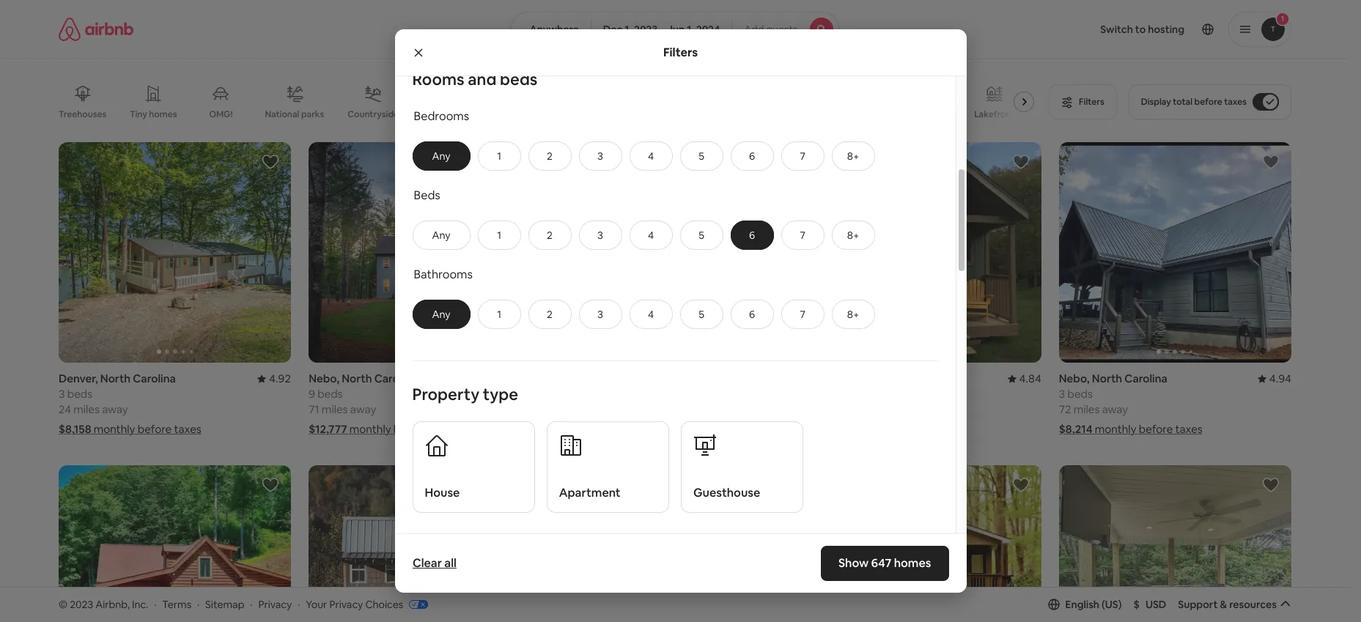 Task type: describe. For each thing, give the bounding box(es) containing it.
8+ button for bedrooms
[[832, 141, 875, 171]]

total
[[1173, 96, 1193, 108]]

display total before taxes button
[[1129, 84, 1292, 120]]

5 for bedrooms
[[699, 149, 705, 163]]

support & resources button
[[1178, 598, 1292, 611]]

any element for bedrooms
[[428, 149, 455, 163]]

3 · from the left
[[250, 598, 253, 611]]

taxes for nebo, north carolina 3 beds 72 miles away $8,214 monthly before taxes
[[1176, 423, 1203, 436]]

© 2023 airbnb, inc. ·
[[59, 598, 157, 611]]

any button for bedrooms
[[412, 141, 470, 171]]

5 button for beds
[[680, 221, 723, 250]]

beds
[[414, 188, 440, 203]]

dec 1, 2023 – jun 1, 2024
[[603, 23, 720, 36]]

before for nebo, north carolina 9 beds 71 miles away $12,777 monthly before taxes
[[394, 423, 428, 436]]

8+ element for bedrooms
[[847, 149, 860, 163]]

add to wishlist: blowing rock, north carolina image
[[1263, 477, 1280, 494]]

none search field containing anywhere
[[511, 12, 839, 47]]

any for bathrooms
[[432, 308, 451, 321]]

4 for bathrooms
[[648, 308, 654, 321]]

2 any element from the top
[[428, 229, 455, 242]]

carolina for nebo, north carolina 9 beds 71 miles away $12,777 monthly before taxes
[[374, 372, 417, 386]]

all
[[444, 556, 456, 571]]

3 monthly from the left
[[599, 423, 641, 436]]

inc.
[[132, 598, 148, 611]]

national
[[265, 108, 299, 120]]

before for denver, north carolina 3 beds 24 miles away $8,158 monthly before taxes
[[138, 423, 172, 436]]

9
[[309, 387, 315, 401]]

monthly for $12,777
[[350, 423, 391, 436]]

0 horizontal spatial homes
[[149, 109, 177, 120]]

lakefront
[[975, 109, 1015, 120]]

beds for nebo, north carolina 3 beds 72 miles away $8,214 monthly before taxes
[[1068, 387, 1093, 401]]

add
[[744, 23, 764, 36]]

4 for beds
[[648, 229, 654, 242]]

1 button for bedrooms
[[478, 141, 521, 171]]

4.84 out of 5 average rating image
[[1008, 372, 1042, 386]]

2024
[[696, 23, 720, 36]]

2 for beds
[[547, 229, 553, 242]]

7 for bathrooms
[[800, 308, 806, 321]]

8+ for bedrooms
[[847, 149, 860, 163]]

omg!
[[209, 109, 233, 120]]

north for 72
[[1092, 372, 1123, 386]]

1 add to wishlist: newland, north carolina image from the top
[[1012, 153, 1030, 171]]

sitemap
[[205, 598, 244, 611]]

8+ for beds
[[847, 229, 860, 242]]

beds inside filters dialog
[[500, 69, 538, 89]]

resources
[[1230, 598, 1277, 611]]

add to wishlist: nebo, north carolina image for 71 miles away
[[512, 153, 530, 171]]

$
[[1134, 598, 1140, 611]]

3 button for beds
[[579, 221, 622, 250]]

add to wishlist: nebo, north carolina image for 72 miles away
[[1263, 153, 1280, 171]]

2023 inside button
[[634, 23, 658, 36]]

add to wishlist: denver, north carolina image
[[262, 153, 279, 171]]

8+ button for bathrooms
[[832, 300, 875, 329]]

terms link
[[162, 598, 191, 611]]

display
[[1141, 96, 1171, 108]]

guesthouse button
[[681, 421, 804, 513]]

group containing national parks
[[59, 73, 1040, 131]]

2 6 button from the top
[[731, 221, 774, 250]]

$8,214
[[1059, 423, 1093, 436]]

terms
[[162, 598, 191, 611]]

dec
[[603, 23, 623, 36]]

apartment button
[[547, 421, 669, 513]]

–
[[660, 23, 665, 36]]

1 vertical spatial 2023
[[70, 598, 93, 611]]

your privacy choices
[[306, 598, 403, 611]]

2 1, from the left
[[687, 23, 694, 36]]

1 · from the left
[[154, 598, 157, 611]]

cabins
[[429, 109, 457, 120]]

24
[[59, 403, 71, 417]]

2 button for bedrooms
[[528, 141, 572, 171]]

filters
[[663, 44, 698, 60]]

clear
[[412, 556, 442, 571]]

3 inside 'nebo, north carolina 3 beds 72 miles away $8,214 monthly before taxes'
[[1059, 387, 1066, 401]]

support & resources
[[1178, 598, 1277, 611]]

away for $12,777
[[350, 403, 376, 417]]

tiny homes
[[130, 109, 177, 120]]

bathrooms
[[414, 267, 473, 282]]

nebo, north carolina 3 beds 72 miles away $8,214 monthly before taxes
[[1059, 372, 1203, 436]]

countryside
[[348, 109, 399, 120]]

nebo, for 3
[[1059, 372, 1090, 386]]

your
[[306, 598, 327, 611]]

terms · sitemap · privacy ·
[[162, 598, 300, 611]]

carolina for denver, north carolina 3 beds 24 miles away $8,158 monthly before taxes
[[133, 372, 176, 386]]

7 button for bedrooms
[[781, 141, 825, 171]]

6 button for bathrooms
[[731, 300, 774, 329]]

guesthouse
[[694, 486, 761, 501]]

any for bedrooms
[[432, 149, 451, 163]]

3 for bedrooms
[[598, 149, 603, 163]]

1 1, from the left
[[625, 23, 632, 36]]

2 any button from the top
[[412, 221, 470, 250]]

sitemap link
[[205, 598, 244, 611]]

miles for $8,214
[[1074, 403, 1100, 417]]

add to wishlist: spruce pine, north carolina image
[[262, 477, 279, 494]]

nebo, north carolina 9 beds 71 miles away $12,777 monthly before taxes
[[309, 372, 457, 436]]

support
[[1178, 598, 1218, 611]]

denver, north carolina 3 beds 24 miles away $8,158 monthly before taxes
[[59, 372, 201, 436]]

any element for bathrooms
[[428, 308, 455, 321]]

8+ for bathrooms
[[847, 308, 860, 321]]

show map
[[641, 533, 692, 547]]

3 button for bathrooms
[[579, 300, 622, 329]]

profile element
[[857, 0, 1292, 59]]

property
[[412, 384, 480, 405]]

(us)
[[1102, 598, 1122, 611]]

north for 24
[[100, 372, 131, 386]]

1 privacy from the left
[[258, 598, 292, 611]]

any button for bathrooms
[[412, 300, 470, 329]]

add guests button
[[732, 12, 839, 47]]

english (us) button
[[1048, 598, 1122, 611]]

and
[[468, 69, 497, 89]]

bedrooms
[[414, 108, 469, 124]]

6 for bedrooms
[[749, 149, 755, 163]]

2 for bedrooms
[[547, 149, 553, 163]]

1 for beds
[[497, 229, 501, 242]]

$8,158
[[59, 423, 91, 436]]

71
[[309, 403, 319, 417]]

type
[[483, 384, 518, 405]]

dec 1, 2023 – jun 1, 2024 button
[[591, 12, 733, 47]]

3 for beds
[[598, 229, 603, 242]]

$ usd
[[1134, 598, 1167, 611]]

4.92 out of 5 average rating image
[[257, 372, 291, 386]]

2 6 from the top
[[749, 229, 755, 242]]

&
[[1220, 598, 1227, 611]]

8+ element for bathrooms
[[847, 308, 860, 321]]

airbnb,
[[95, 598, 130, 611]]

add to wishlist: mooresville, north carolina image
[[762, 153, 780, 171]]

parks
[[301, 108, 324, 120]]

homes inside filters dialog
[[894, 556, 932, 571]]

2 privacy from the left
[[330, 598, 363, 611]]

your privacy choices link
[[306, 598, 428, 612]]

show 647 homes
[[839, 556, 932, 571]]



Task type: locate. For each thing, give the bounding box(es) containing it.
1 vertical spatial 4 button
[[629, 221, 673, 250]]

map
[[670, 533, 692, 547]]

monthly inside 'nebo, north carolina 3 beds 72 miles away $8,214 monthly before taxes'
[[1095, 423, 1137, 436]]

2023
[[634, 23, 658, 36], [70, 598, 93, 611]]

homes right "647"
[[894, 556, 932, 571]]

beds inside nebo, north carolina 9 beds 71 miles away $12,777 monthly before taxes
[[318, 387, 343, 401]]

north for 71
[[342, 372, 372, 386]]

4.94 out of 5 average rating image
[[1258, 372, 1292, 386]]

display total before taxes
[[1141, 96, 1247, 108]]

1 vertical spatial 8+ element
[[847, 229, 860, 242]]

show inside show map button
[[641, 533, 668, 547]]

taxes inside button
[[1225, 96, 1247, 108]]

before inside denver, north carolina 3 beds 24 miles away $8,158 monthly before taxes
[[138, 423, 172, 436]]

carolina inside denver, north carolina 3 beds 24 miles away $8,158 monthly before taxes
[[133, 372, 176, 386]]

0 vertical spatial 7 button
[[781, 141, 825, 171]]

monthly inside nebo, north carolina 9 beds 71 miles away $12,777 monthly before taxes
[[350, 423, 391, 436]]

show left "647"
[[839, 556, 869, 571]]

north inside 'nebo, north carolina 3 beds 72 miles away $8,214 monthly before taxes'
[[1092, 372, 1123, 386]]

1 7 from the top
[[800, 149, 806, 163]]

miles right the 24
[[73, 403, 100, 417]]

5 for bathrooms
[[699, 308, 705, 321]]

3 carolina from the left
[[1125, 372, 1168, 386]]

clear all button
[[405, 549, 464, 578]]

away right '72'
[[1102, 403, 1128, 417]]

· right inc.
[[154, 598, 157, 611]]

3 6 button from the top
[[731, 300, 774, 329]]

1 2 button from the top
[[528, 141, 572, 171]]

2 vertical spatial 1 button
[[478, 300, 521, 329]]

1 add to wishlist: nebo, north carolina image from the left
[[512, 153, 530, 171]]

english
[[1066, 598, 1100, 611]]

1 vertical spatial 1 button
[[478, 221, 521, 250]]

away
[[102, 403, 128, 417], [350, 403, 376, 417], [1102, 403, 1128, 417]]

2 horizontal spatial north
[[1092, 372, 1123, 386]]

nebo, inside nebo, north carolina 9 beds 71 miles away $12,777 monthly before taxes
[[309, 372, 340, 386]]

1,
[[625, 23, 632, 36], [687, 23, 694, 36]]

any element down bedrooms
[[428, 149, 455, 163]]

carolina for nebo, north carolina 3 beds 72 miles away $8,214 monthly before taxes
[[1125, 372, 1168, 386]]

3
[[598, 149, 603, 163], [598, 229, 603, 242], [598, 308, 603, 321], [59, 387, 65, 401], [1059, 387, 1066, 401]]

show
[[641, 533, 668, 547], [839, 556, 869, 571]]

3 any from the top
[[432, 308, 451, 321]]

2 away from the left
[[350, 403, 376, 417]]

away for $8,158
[[102, 403, 128, 417]]

north up "$8,214"
[[1092, 372, 1123, 386]]

monthly right the $12,777
[[350, 423, 391, 436]]

0 horizontal spatial show
[[641, 533, 668, 547]]

3 4 button from the top
[[629, 300, 673, 329]]

1 vertical spatial add to wishlist: newland, north carolina image
[[1012, 477, 1030, 494]]

1 horizontal spatial 2023
[[634, 23, 658, 36]]

1 7 button from the top
[[781, 141, 825, 171]]

1 vertical spatial any
[[432, 229, 451, 242]]

1 button for bathrooms
[[478, 300, 521, 329]]

1 miles from the left
[[73, 403, 100, 417]]

homes
[[149, 109, 177, 120], [894, 556, 932, 571]]

$11,852 monthly before taxes
[[559, 423, 707, 436]]

any element up bathrooms
[[428, 229, 455, 242]]

1 vertical spatial 8+ button
[[832, 221, 875, 250]]

0 horizontal spatial carolina
[[133, 372, 176, 386]]

8+ button for beds
[[832, 221, 875, 250]]

national parks
[[265, 108, 324, 120]]

0 vertical spatial 2023
[[634, 23, 658, 36]]

miles inside 'nebo, north carolina 3 beds 72 miles away $8,214 monthly before taxes'
[[1074, 403, 1100, 417]]

1 vertical spatial 3 button
[[579, 221, 622, 250]]

1 4 from the top
[[648, 149, 654, 163]]

2 1 from the top
[[497, 229, 501, 242]]

jun
[[667, 23, 685, 36]]

7
[[800, 149, 806, 163], [800, 229, 806, 242], [800, 308, 806, 321]]

2 north from the left
[[342, 372, 372, 386]]

north up the $12,777
[[342, 372, 372, 386]]

3 any button from the top
[[412, 300, 470, 329]]

2 vertical spatial 8+
[[847, 308, 860, 321]]

5 button for bedrooms
[[680, 141, 723, 171]]

2 vertical spatial 8+ button
[[832, 300, 875, 329]]

1 button
[[478, 141, 521, 171], [478, 221, 521, 250], [478, 300, 521, 329]]

north inside denver, north carolina 3 beds 24 miles away $8,158 monthly before taxes
[[100, 372, 131, 386]]

1 vertical spatial homes
[[894, 556, 932, 571]]

guests
[[766, 23, 798, 36]]

3 5 from the top
[[699, 308, 705, 321]]

7 for beds
[[800, 229, 806, 242]]

4
[[648, 149, 654, 163], [648, 229, 654, 242], [648, 308, 654, 321]]

beds right "and"
[[500, 69, 538, 89]]

1 vertical spatial 5 button
[[680, 221, 723, 250]]

away right the 24
[[102, 403, 128, 417]]

1 horizontal spatial north
[[342, 372, 372, 386]]

before inside 'nebo, north carolina 3 beds 72 miles away $8,214 monthly before taxes'
[[1139, 423, 1173, 436]]

usd
[[1146, 598, 1167, 611]]

nebo, up '72'
[[1059, 372, 1090, 386]]

3 north from the left
[[1092, 372, 1123, 386]]

any button up bathrooms
[[412, 221, 470, 250]]

2 vertical spatial 2 button
[[528, 300, 572, 329]]

2 vertical spatial 6
[[749, 308, 755, 321]]

8+ element for beds
[[847, 229, 860, 242]]

1 vertical spatial 5
[[699, 229, 705, 242]]

©
[[59, 598, 68, 611]]

1 5 from the top
[[699, 149, 705, 163]]

house button
[[412, 421, 535, 513]]

0 vertical spatial add to wishlist: newland, north carolina image
[[1012, 153, 1030, 171]]

before inside button
[[1195, 96, 1223, 108]]

2 2 from the top
[[547, 229, 553, 242]]

0 vertical spatial 8+
[[847, 149, 860, 163]]

any button down bathrooms
[[412, 300, 470, 329]]

0 horizontal spatial miles
[[73, 403, 100, 417]]

2 for bathrooms
[[547, 308, 553, 321]]

1 horizontal spatial miles
[[322, 403, 348, 417]]

monthly for $8,214
[[1095, 423, 1137, 436]]

0 vertical spatial 8+ element
[[847, 149, 860, 163]]

4 button
[[629, 141, 673, 171], [629, 221, 673, 250], [629, 300, 673, 329]]

7 button for beds
[[781, 221, 825, 250]]

2 nebo, from the left
[[1059, 372, 1090, 386]]

any
[[432, 149, 451, 163], [432, 229, 451, 242], [432, 308, 451, 321]]

1 vertical spatial 2
[[547, 229, 553, 242]]

0 vertical spatial 5 button
[[680, 141, 723, 171]]

4.84
[[1020, 372, 1042, 386]]

2 4 button from the top
[[629, 221, 673, 250]]

1 nebo, from the left
[[309, 372, 340, 386]]

show inside 'show 647 homes' link
[[839, 556, 869, 571]]

5 button
[[680, 141, 723, 171], [680, 221, 723, 250], [680, 300, 723, 329]]

show left the map
[[641, 533, 668, 547]]

0 vertical spatial 1 button
[[478, 141, 521, 171]]

north inside nebo, north carolina 9 beds 71 miles away $12,777 monthly before taxes
[[342, 372, 372, 386]]

4.92
[[269, 372, 291, 386]]

before inside nebo, north carolina 9 beds 71 miles away $12,777 monthly before taxes
[[394, 423, 428, 436]]

None search field
[[511, 12, 839, 47]]

2 vertical spatial 4 button
[[629, 300, 673, 329]]

3 for bathrooms
[[598, 308, 603, 321]]

1 8+ button from the top
[[832, 141, 875, 171]]

taxes
[[1225, 96, 1247, 108], [174, 423, 201, 436], [430, 423, 457, 436], [679, 423, 707, 436], [1176, 423, 1203, 436]]

2 vertical spatial any
[[432, 308, 451, 321]]

4 button for bathrooms
[[629, 300, 673, 329]]

1 1 button from the top
[[478, 141, 521, 171]]

1 horizontal spatial show
[[839, 556, 869, 571]]

· left your
[[298, 598, 300, 611]]

beds inside denver, north carolina 3 beds 24 miles away $8,158 monthly before taxes
[[67, 387, 92, 401]]

any up bathrooms
[[432, 229, 451, 242]]

2023 left –
[[634, 23, 658, 36]]

1 vertical spatial 6 button
[[731, 221, 774, 250]]

miles for $8,158
[[73, 403, 100, 417]]

6 button
[[731, 141, 774, 171], [731, 221, 774, 250], [731, 300, 774, 329]]

miles inside nebo, north carolina 9 beds 71 miles away $12,777 monthly before taxes
[[322, 403, 348, 417]]

2 · from the left
[[197, 598, 200, 611]]

monthly for $8,158
[[94, 423, 135, 436]]

filters dialog
[[395, 29, 967, 593]]

clear all
[[412, 556, 456, 571]]

0 horizontal spatial nebo,
[[309, 372, 340, 386]]

5 button for bathrooms
[[680, 300, 723, 329]]

1 vertical spatial show
[[839, 556, 869, 571]]

english (us)
[[1066, 598, 1122, 611]]

3 3 button from the top
[[579, 300, 622, 329]]

miles inside denver, north carolina 3 beds 24 miles away $8,158 monthly before taxes
[[73, 403, 100, 417]]

away inside denver, north carolina 3 beds 24 miles away $8,158 monthly before taxes
[[102, 403, 128, 417]]

1 horizontal spatial nebo,
[[1059, 372, 1090, 386]]

0 vertical spatial 4 button
[[629, 141, 673, 171]]

taxes inside denver, north carolina 3 beds 24 miles away $8,158 monthly before taxes
[[174, 423, 201, 436]]

3 miles from the left
[[1074, 403, 1100, 417]]

1 any from the top
[[432, 149, 451, 163]]

tiny
[[130, 109, 147, 120]]

show for show 647 homes
[[839, 556, 869, 571]]

miles right '72'
[[1074, 403, 1100, 417]]

any button
[[412, 141, 470, 171], [412, 221, 470, 250], [412, 300, 470, 329]]

carolina inside nebo, north carolina 9 beds 71 miles away $12,777 monthly before taxes
[[374, 372, 417, 386]]

0 vertical spatial homes
[[149, 109, 177, 120]]

monthly right the $8,158
[[94, 423, 135, 436]]

2 3 button from the top
[[579, 221, 622, 250]]

2 7 from the top
[[800, 229, 806, 242]]

3 any element from the top
[[428, 308, 455, 321]]

0 vertical spatial 2
[[547, 149, 553, 163]]

away inside 'nebo, north carolina 3 beds 72 miles away $8,214 monthly before taxes'
[[1102, 403, 1128, 417]]

2 vertical spatial 7
[[800, 308, 806, 321]]

choices
[[365, 598, 403, 611]]

denver,
[[59, 372, 98, 386]]

1 6 button from the top
[[731, 141, 774, 171]]

rooms and beds
[[412, 69, 538, 89]]

6
[[749, 149, 755, 163], [749, 229, 755, 242], [749, 308, 755, 321]]

beds down the denver,
[[67, 387, 92, 401]]

2 horizontal spatial carolina
[[1125, 372, 1168, 386]]

4.94
[[1270, 372, 1292, 386]]

4 · from the left
[[298, 598, 300, 611]]

2 5 from the top
[[699, 229, 705, 242]]

2 vertical spatial 5
[[699, 308, 705, 321]]

4 monthly from the left
[[1095, 423, 1137, 436]]

6 for bathrooms
[[749, 308, 755, 321]]

4 button for beds
[[629, 221, 673, 250]]

3 away from the left
[[1102, 403, 1128, 417]]

7 for bedrooms
[[800, 149, 806, 163]]

1 6 from the top
[[749, 149, 755, 163]]

3 1 button from the top
[[478, 300, 521, 329]]

carolina
[[133, 372, 176, 386], [374, 372, 417, 386], [1125, 372, 1168, 386]]

2 vertical spatial 4
[[648, 308, 654, 321]]

0 vertical spatial 6
[[749, 149, 755, 163]]

2 button for bathrooms
[[528, 300, 572, 329]]

rooms
[[412, 69, 465, 89]]

before for nebo, north carolina 3 beds 72 miles away $8,214 monthly before taxes
[[1139, 423, 1173, 436]]

miles right 71
[[322, 403, 348, 417]]

any down bedrooms
[[432, 149, 451, 163]]

nebo, for 9
[[309, 372, 340, 386]]

show map button
[[627, 522, 724, 558]]

1 away from the left
[[102, 403, 128, 417]]

group
[[59, 73, 1040, 131], [59, 142, 291, 363], [309, 142, 541, 363], [559, 142, 792, 363], [809, 142, 1042, 363], [1059, 142, 1292, 363], [59, 466, 291, 622], [309, 466, 541, 622], [559, 466, 792, 622], [809, 466, 1042, 622], [1059, 466, 1292, 622]]

7 button
[[781, 141, 825, 171], [781, 221, 825, 250], [781, 300, 825, 329]]

treehouses
[[59, 109, 106, 120]]

0 horizontal spatial 1,
[[625, 23, 632, 36]]

any down bathrooms
[[432, 308, 451, 321]]

nebo, inside 'nebo, north carolina 3 beds 72 miles away $8,214 monthly before taxes'
[[1059, 372, 1090, 386]]

beds up '72'
[[1068, 387, 1093, 401]]

away for $8,214
[[1102, 403, 1128, 417]]

647
[[871, 556, 892, 571]]

6 button for bedrooms
[[731, 141, 774, 171]]

monthly inside denver, north carolina 3 beds 24 miles away $8,158 monthly before taxes
[[94, 423, 135, 436]]

2 any from the top
[[432, 229, 451, 242]]

taxes for denver, north carolina 3 beds 24 miles away $8,158 monthly before taxes
[[174, 423, 201, 436]]

1 horizontal spatial 1,
[[687, 23, 694, 36]]

2 horizontal spatial miles
[[1074, 403, 1100, 417]]

1
[[497, 149, 501, 163], [497, 229, 501, 242], [497, 308, 501, 321]]

taxes inside nebo, north carolina 9 beds 71 miles away $12,777 monthly before taxes
[[430, 423, 457, 436]]

carolina inside 'nebo, north carolina 3 beds 72 miles away $8,214 monthly before taxes'
[[1125, 372, 1168, 386]]

7 button for bathrooms
[[781, 300, 825, 329]]

0 horizontal spatial add to wishlist: nebo, north carolina image
[[512, 153, 530, 171]]

1, right the jun
[[687, 23, 694, 36]]

2 vertical spatial 3 button
[[579, 300, 622, 329]]

5 for beds
[[699, 229, 705, 242]]

any element down bathrooms
[[428, 308, 455, 321]]

0 vertical spatial 7
[[800, 149, 806, 163]]

2 miles from the left
[[322, 403, 348, 417]]

house
[[425, 486, 460, 501]]

4 for bedrooms
[[648, 149, 654, 163]]

2 add to wishlist: newland, north carolina image from the top
[[1012, 477, 1030, 494]]

beds for denver, north carolina 3 beds 24 miles away $8,158 monthly before taxes
[[67, 387, 92, 401]]

1 vertical spatial 7 button
[[781, 221, 825, 250]]

2 8+ button from the top
[[832, 221, 875, 250]]

0 horizontal spatial north
[[100, 372, 131, 386]]

1 vertical spatial 4
[[648, 229, 654, 242]]

1 any element from the top
[[428, 149, 455, 163]]

north
[[100, 372, 131, 386], [342, 372, 372, 386], [1092, 372, 1123, 386]]

0 vertical spatial 2 button
[[528, 141, 572, 171]]

1 for bedrooms
[[497, 149, 501, 163]]

0 vertical spatial show
[[641, 533, 668, 547]]

monthly right "$8,214"
[[1095, 423, 1137, 436]]

2 vertical spatial 8+ element
[[847, 308, 860, 321]]

2 8+ element from the top
[[847, 229, 860, 242]]

8+ button
[[832, 141, 875, 171], [832, 221, 875, 250], [832, 300, 875, 329]]

1 5 button from the top
[[680, 141, 723, 171]]

0 vertical spatial any
[[432, 149, 451, 163]]

3 8+ button from the top
[[832, 300, 875, 329]]

show for show map
[[641, 533, 668, 547]]

2 carolina from the left
[[374, 372, 417, 386]]

1 vertical spatial any button
[[412, 221, 470, 250]]

anywhere
[[530, 23, 579, 36]]

privacy right your
[[330, 598, 363, 611]]

1 vertical spatial 2 button
[[528, 221, 572, 250]]

2 button for beds
[[528, 221, 572, 250]]

1 vertical spatial 7
[[800, 229, 806, 242]]

3 8+ element from the top
[[847, 308, 860, 321]]

1 8+ from the top
[[847, 149, 860, 163]]

$12,777
[[309, 423, 347, 436]]

$11,852
[[559, 423, 597, 436]]

2 2 button from the top
[[528, 221, 572, 250]]

3 button for bedrooms
[[579, 141, 622, 171]]

north right the denver,
[[100, 372, 131, 386]]

3 8+ from the top
[[847, 308, 860, 321]]

0 vertical spatial 5
[[699, 149, 705, 163]]

3 7 from the top
[[800, 308, 806, 321]]

2 horizontal spatial away
[[1102, 403, 1128, 417]]

3 1 from the top
[[497, 308, 501, 321]]

2 vertical spatial 2
[[547, 308, 553, 321]]

3 6 from the top
[[749, 308, 755, 321]]

homes right the 'tiny' at the top of page
[[149, 109, 177, 120]]

add to wishlist: nebo, north carolina image
[[512, 153, 530, 171], [1263, 153, 1280, 171]]

2 7 button from the top
[[781, 221, 825, 250]]

1 any button from the top
[[412, 141, 470, 171]]

0 vertical spatial any button
[[412, 141, 470, 171]]

1 horizontal spatial privacy
[[330, 598, 363, 611]]

0 vertical spatial 6 button
[[731, 141, 774, 171]]

1 monthly from the left
[[94, 423, 135, 436]]

apartment
[[559, 486, 621, 501]]

beds inside 'nebo, north carolina 3 beds 72 miles away $8,214 monthly before taxes'
[[1068, 387, 1093, 401]]

1 8+ element from the top
[[847, 149, 860, 163]]

2 1 button from the top
[[478, 221, 521, 250]]

· right terms
[[197, 598, 200, 611]]

1 vertical spatial any element
[[428, 229, 455, 242]]

2 button
[[528, 141, 572, 171], [528, 221, 572, 250], [528, 300, 572, 329]]

3 inside denver, north carolina 3 beds 24 miles away $8,158 monthly before taxes
[[59, 387, 65, 401]]

1 button for beds
[[478, 221, 521, 250]]

anywhere button
[[511, 12, 592, 47]]

1 horizontal spatial away
[[350, 403, 376, 417]]

3 4 from the top
[[648, 308, 654, 321]]

beds right 9
[[318, 387, 343, 401]]

any button down bedrooms
[[412, 141, 470, 171]]

property type
[[412, 384, 518, 405]]

0 vertical spatial 1
[[497, 149, 501, 163]]

1 north from the left
[[100, 372, 131, 386]]

taxes inside 'nebo, north carolina 3 beds 72 miles away $8,214 monthly before taxes'
[[1176, 423, 1203, 436]]

any element
[[428, 149, 455, 163], [428, 229, 455, 242], [428, 308, 455, 321]]

privacy left your
[[258, 598, 292, 611]]

3 2 button from the top
[[528, 300, 572, 329]]

1 4 button from the top
[[629, 141, 673, 171]]

add guests
[[744, 23, 798, 36]]

1 for bathrooms
[[497, 308, 501, 321]]

1 vertical spatial 1
[[497, 229, 501, 242]]

0 horizontal spatial privacy
[[258, 598, 292, 611]]

2 vertical spatial any button
[[412, 300, 470, 329]]

monthly right $11,852
[[599, 423, 641, 436]]

nebo,
[[309, 372, 340, 386], [1059, 372, 1090, 386]]

2 5 button from the top
[[680, 221, 723, 250]]

· left privacy link
[[250, 598, 253, 611]]

0 horizontal spatial away
[[102, 403, 128, 417]]

1 vertical spatial 8+
[[847, 229, 860, 242]]

show 647 homes link
[[821, 546, 949, 581]]

2 vertical spatial 1
[[497, 308, 501, 321]]

1 2 from the top
[[547, 149, 553, 163]]

3 5 button from the top
[[680, 300, 723, 329]]

1, right "dec"
[[625, 23, 632, 36]]

3 7 button from the top
[[781, 300, 825, 329]]

before
[[1195, 96, 1223, 108], [138, 423, 172, 436], [394, 423, 428, 436], [643, 423, 677, 436], [1139, 423, 1173, 436]]

miles for $12,777
[[322, 403, 348, 417]]

0 vertical spatial 4
[[648, 149, 654, 163]]

1 carolina from the left
[[133, 372, 176, 386]]

1 1 from the top
[[497, 149, 501, 163]]

0 vertical spatial 3 button
[[579, 141, 622, 171]]

5
[[699, 149, 705, 163], [699, 229, 705, 242], [699, 308, 705, 321]]

0 vertical spatial any element
[[428, 149, 455, 163]]

3 button
[[579, 141, 622, 171], [579, 221, 622, 250], [579, 300, 622, 329]]

1 3 button from the top
[[579, 141, 622, 171]]

2023 right ©
[[70, 598, 93, 611]]

2 vertical spatial any element
[[428, 308, 455, 321]]

2 vertical spatial 7 button
[[781, 300, 825, 329]]

away right 71
[[350, 403, 376, 417]]

2 vertical spatial 6 button
[[731, 300, 774, 329]]

0 horizontal spatial 2023
[[70, 598, 93, 611]]

1 vertical spatial 6
[[749, 229, 755, 242]]

away inside nebo, north carolina 9 beds 71 miles away $12,777 monthly before taxes
[[350, 403, 376, 417]]

1 horizontal spatial carolina
[[374, 372, 417, 386]]

2 add to wishlist: nebo, north carolina image from the left
[[1263, 153, 1280, 171]]

2 8+ from the top
[[847, 229, 860, 242]]

2 4 from the top
[[648, 229, 654, 242]]

2 monthly from the left
[[350, 423, 391, 436]]

0 vertical spatial 8+ button
[[832, 141, 875, 171]]

1 horizontal spatial add to wishlist: nebo, north carolina image
[[1263, 153, 1280, 171]]

2 vertical spatial 5 button
[[680, 300, 723, 329]]

1 horizontal spatial homes
[[894, 556, 932, 571]]

privacy link
[[258, 598, 292, 611]]

nebo, up 9
[[309, 372, 340, 386]]

3 2 from the top
[[547, 308, 553, 321]]

8+ element
[[847, 149, 860, 163], [847, 229, 860, 242], [847, 308, 860, 321]]

4 button for bedrooms
[[629, 141, 673, 171]]

add to wishlist: newland, north carolina image
[[1012, 153, 1030, 171], [1012, 477, 1030, 494]]

beds for nebo, north carolina 9 beds 71 miles away $12,777 monthly before taxes
[[318, 387, 343, 401]]

taxes for nebo, north carolina 9 beds 71 miles away $12,777 monthly before taxes
[[430, 423, 457, 436]]

72
[[1059, 403, 1071, 417]]



Task type: vqa. For each thing, say whether or not it's contained in the screenshot.
the right '15'
no



